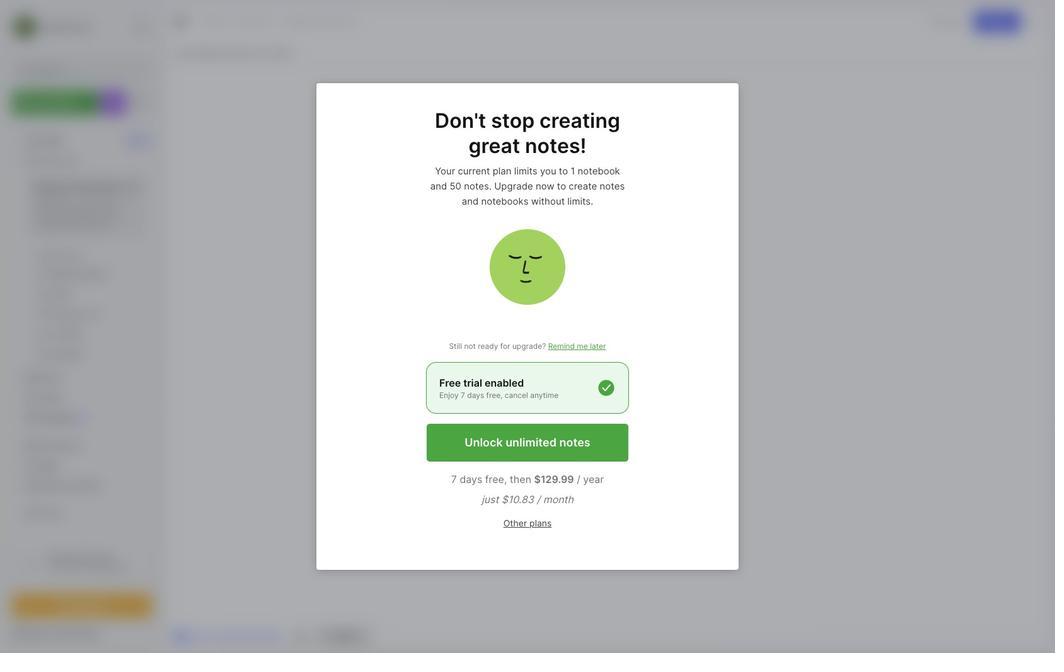 Task type: describe. For each thing, give the bounding box(es) containing it.
add
[[70, 219, 85, 229]]

group inside main element
[[12, 171, 151, 373]]

trial
[[464, 377, 483, 390]]

other plans
[[504, 518, 552, 529]]

shortcuts button
[[12, 151, 151, 171]]

with
[[69, 481, 86, 491]]

the for download
[[86, 554, 97, 563]]

notes inside button
[[560, 436, 591, 450]]

upgrade inside your current plan limits you to 1 notebook and 50 notes. upgrade now to create notes and notebooks without limits.
[[495, 180, 533, 192]]

year
[[584, 474, 604, 486]]

notes!
[[525, 134, 587, 158]]

without
[[531, 195, 565, 207]]

none search field inside main element
[[35, 62, 141, 78]]

now
[[536, 180, 555, 192]]

notes inside your current plan limits you to 1 notebook and 50 notes. upgrade now to create notes and notebooks without limits.
[[600, 180, 625, 192]]

just $10.83 / month
[[482, 494, 574, 506]]

notebook
[[238, 17, 276, 27]]

great
[[469, 134, 520, 158]]

expand notebooks image
[[16, 443, 24, 450]]

for
[[501, 342, 511, 351]]

get
[[48, 564, 61, 573]]

still not ready for upgrade? remind me later
[[449, 342, 606, 351]]

7 days free, then $129.99 / year
[[451, 474, 604, 486]]

other plans button
[[504, 518, 552, 530]]

first notebook
[[218, 17, 276, 27]]

0 vertical spatial to
[[559, 165, 568, 177]]

meeting notes button
[[286, 13, 360, 31]]

enabled
[[485, 377, 524, 390]]

then
[[510, 474, 532, 486]]

days inside free trial enabled enjoy 7 days free, cancel anytime
[[467, 391, 484, 400]]

note,
[[35, 208, 54, 218]]

click the ...
[[35, 197, 78, 207]]

meeting notes
[[301, 17, 358, 27]]

0 vertical spatial /
[[577, 474, 581, 486]]

notebooks
[[481, 195, 529, 207]]

expand note image
[[173, 15, 189, 30]]

cancel
[[505, 391, 528, 400]]

your
[[53, 182, 71, 192]]

here.
[[94, 219, 114, 229]]

notebooks
[[39, 441, 81, 451]]

upgrade button
[[12, 594, 152, 619]]

share
[[986, 16, 1010, 27]]

first
[[73, 182, 89, 192]]

a
[[111, 197, 115, 207]]

trash link
[[12, 505, 151, 525]]

to inside icon on a note, notebook, stack or tag to add it here.
[[60, 219, 68, 229]]

1 vertical spatial free,
[[485, 474, 507, 486]]

creating
[[540, 108, 620, 133]]

shared with me
[[40, 481, 100, 491]]

notebooks link
[[12, 436, 151, 457]]

limits.
[[568, 195, 594, 207]]

first notebook button
[[203, 13, 278, 31]]

none checkbox inside don't stop creating great notes! dialog
[[426, 363, 629, 414]]

notes inside notes link
[[40, 373, 63, 383]]

happy face illustration image
[[490, 230, 566, 305]]

stop
[[491, 108, 535, 133]]

notes inside meeting notes button
[[335, 17, 358, 27]]

add your first shortcut
[[35, 182, 125, 192]]

upgrade?
[[513, 342, 546, 351]]

remind me later button
[[548, 342, 606, 351]]

1 vertical spatial and
[[462, 195, 479, 207]]

you inside your current plan limits you to 1 notebook and 50 notes. upgrade now to create notes and notebooks without limits.
[[540, 165, 557, 177]]

plans
[[530, 518, 552, 529]]

0 horizontal spatial and
[[431, 180, 447, 192]]

meeting
[[301, 17, 332, 27]]

main element
[[0, 0, 164, 654]]

dec
[[237, 47, 254, 58]]

last
[[175, 47, 193, 58]]

tag
[[45, 219, 58, 229]]

recent
[[37, 253, 61, 259]]

notes link
[[12, 368, 151, 388]]

you inside the note window element
[[951, 17, 965, 27]]

note window element
[[164, 4, 1052, 650]]

remind
[[548, 342, 575, 351]]

tasks
[[40, 394, 62, 404]]

free, inside free trial enabled enjoy 7 days free, cancel anytime
[[487, 391, 503, 400]]

notes button
[[314, 628, 374, 646]]

upgrade inside popup button
[[72, 601, 109, 612]]

tags
[[39, 462, 58, 472]]

unlimited
[[506, 436, 557, 450]]

notebook
[[578, 165, 620, 177]]

Search text field
[[35, 64, 141, 76]]

new
[[130, 136, 146, 145]]

add
[[35, 182, 51, 192]]

on inside icon on a note, notebook, stack or tag to add it here.
[[99, 197, 109, 207]]

create
[[569, 180, 597, 192]]

click
[[35, 197, 54, 207]]

$129.99
[[534, 474, 574, 486]]

edited
[[195, 47, 222, 58]]

home
[[40, 135, 63, 145]]

other
[[504, 518, 527, 529]]

on inside the note window element
[[224, 47, 235, 58]]

only
[[931, 17, 948, 27]]

anytime
[[531, 391, 559, 400]]



Task type: locate. For each thing, give the bounding box(es) containing it.
1 horizontal spatial 7
[[461, 391, 465, 400]]

free, up just
[[485, 474, 507, 486]]

shortcuts
[[39, 156, 77, 166]]

limits
[[514, 165, 538, 177]]

group containing add your first shortcut
[[12, 171, 151, 373]]

days up just
[[460, 474, 483, 486]]

1 horizontal spatial upgrade
[[495, 180, 533, 192]]

1 vertical spatial upgrade
[[72, 601, 109, 612]]

your
[[435, 165, 455, 177]]

upgrade down full
[[72, 601, 109, 612]]

don't
[[435, 108, 486, 133]]

the for click
[[56, 197, 69, 207]]

stack
[[98, 208, 119, 218]]

0 horizontal spatial /
[[537, 494, 541, 506]]

your current plan limits you to 1 notebook and 50 notes. upgrade now to create notes and notebooks without limits.
[[431, 165, 625, 207]]

or
[[35, 219, 43, 229]]

days down trial
[[467, 391, 484, 400]]

to
[[559, 165, 568, 177], [557, 180, 566, 192], [60, 219, 68, 229]]

notes right add tag 'image'
[[333, 631, 358, 642]]

the left ...
[[56, 197, 69, 207]]

ready
[[478, 342, 499, 351]]

none checkbox containing free trial enabled
[[426, 363, 629, 414]]

recent notes
[[37, 253, 83, 259]]

just
[[482, 494, 499, 506]]

plan
[[493, 165, 512, 177]]

group
[[12, 171, 151, 373]]

notes right the recent
[[63, 253, 83, 259]]

free, down enabled
[[487, 391, 503, 400]]

app
[[100, 554, 113, 563]]

to left 1
[[559, 165, 568, 177]]

1 horizontal spatial you
[[951, 17, 965, 27]]

/
[[577, 474, 581, 486], [537, 494, 541, 506]]

1 vertical spatial to
[[557, 180, 566, 192]]

first
[[218, 17, 235, 27]]

last edited on dec 14, 2023
[[175, 47, 293, 58]]

tree inside main element
[[4, 123, 160, 534]]

7 inside free trial enabled enjoy 7 days free, cancel anytime
[[461, 391, 465, 400]]

current
[[458, 165, 490, 177]]

calendar button
[[12, 409, 151, 429]]

1 horizontal spatial notes
[[600, 180, 625, 192]]

1 vertical spatial the
[[86, 554, 97, 563]]

shared with me link
[[12, 477, 151, 497]]

0 vertical spatial you
[[951, 17, 965, 27]]

Note Editor text field
[[165, 65, 1051, 624]]

0 vertical spatial days
[[467, 391, 484, 400]]

full
[[77, 564, 87, 573]]

you right only
[[951, 17, 965, 27]]

0 horizontal spatial upgrade
[[72, 601, 109, 612]]

on left dec at top
[[224, 47, 235, 58]]

me
[[577, 342, 588, 351]]

1 vertical spatial 7
[[451, 474, 457, 486]]

notes up tasks on the left bottom of page
[[40, 373, 63, 383]]

upgrade up notebooks
[[495, 180, 533, 192]]

free
[[440, 377, 461, 390]]

later
[[590, 342, 606, 351]]

expand tags image
[[16, 463, 24, 470]]

add tag image
[[293, 629, 308, 645]]

tree
[[4, 123, 160, 534]]

icon on a note, notebook, stack or tag to add it here.
[[35, 197, 119, 229]]

note
[[56, 97, 76, 108]]

unlock unlimited notes
[[465, 436, 591, 450]]

don't stop creating great notes!
[[435, 108, 620, 158]]

0 vertical spatial and
[[431, 180, 447, 192]]

0 horizontal spatial notes
[[560, 436, 591, 450]]

to right tag
[[60, 219, 68, 229]]

notes right meeting
[[335, 17, 358, 27]]

it
[[87, 219, 92, 229]]

1 horizontal spatial and
[[462, 195, 479, 207]]

the down download
[[63, 564, 75, 573]]

shortcut
[[91, 182, 125, 192]]

1 vertical spatial you
[[540, 165, 557, 177]]

new note
[[35, 97, 76, 108]]

only you
[[931, 17, 965, 27]]

download
[[48, 554, 84, 563]]

0 horizontal spatial you
[[540, 165, 557, 177]]

0 vertical spatial the
[[56, 197, 69, 207]]

month
[[543, 494, 574, 506]]

0 vertical spatial notes
[[600, 180, 625, 192]]

the
[[56, 197, 69, 207], [86, 554, 97, 563], [63, 564, 75, 573]]

0 horizontal spatial 7
[[451, 474, 457, 486]]

...
[[71, 197, 78, 207]]

None search field
[[35, 62, 141, 78]]

days
[[467, 391, 484, 400], [460, 474, 483, 486]]

notes down notebook
[[600, 180, 625, 192]]

14,
[[256, 47, 268, 58]]

new
[[35, 97, 54, 108]]

the up full
[[86, 554, 97, 563]]

notes up year
[[560, 436, 591, 450]]

enjoy
[[440, 391, 459, 400]]

and down your
[[431, 180, 447, 192]]

1 vertical spatial on
[[99, 197, 109, 207]]

0 vertical spatial free,
[[487, 391, 503, 400]]

0 horizontal spatial on
[[99, 197, 109, 207]]

/ left year
[[577, 474, 581, 486]]

notebook,
[[57, 208, 96, 218]]

1 vertical spatial /
[[537, 494, 541, 506]]

2 vertical spatial the
[[63, 564, 75, 573]]

7
[[461, 391, 465, 400], [451, 474, 457, 486]]

unlock
[[465, 436, 503, 450]]

upgrade
[[495, 180, 533, 192], [72, 601, 109, 612]]

you
[[951, 17, 965, 27], [540, 165, 557, 177]]

2 vertical spatial to
[[60, 219, 68, 229]]

download the app get the full experience
[[48, 554, 129, 573]]

experience
[[90, 564, 129, 573]]

notes.
[[464, 180, 492, 192]]

notes
[[335, 17, 358, 27], [63, 253, 83, 259], [40, 373, 63, 383], [333, 631, 358, 642]]

tree containing home
[[4, 123, 160, 534]]

tags button
[[12, 457, 151, 477]]

50
[[450, 180, 462, 192]]

0 vertical spatial 7
[[461, 391, 465, 400]]

0 vertical spatial upgrade
[[495, 180, 533, 192]]

to right now
[[557, 180, 566, 192]]

1 vertical spatial days
[[460, 474, 483, 486]]

1 vertical spatial notes
[[560, 436, 591, 450]]

1
[[571, 165, 575, 177]]

0 vertical spatial on
[[224, 47, 235, 58]]

2023
[[271, 47, 293, 58]]

/ left month
[[537, 494, 541, 506]]

don't stop creating great notes! dialog
[[317, 83, 739, 571]]

tasks button
[[12, 388, 151, 409]]

free trial enabled enjoy 7 days free, cancel anytime
[[440, 377, 559, 400]]

still
[[449, 342, 462, 351]]

and down notes.
[[462, 195, 479, 207]]

None checkbox
[[426, 363, 629, 414]]

not
[[464, 342, 476, 351]]

me
[[88, 481, 100, 491]]

on left a
[[99, 197, 109, 207]]

shared
[[40, 481, 67, 491]]

you up now
[[540, 165, 557, 177]]

calendar
[[40, 414, 75, 424]]

notes inside notes button
[[333, 631, 358, 642]]

unlock unlimited notes button
[[427, 424, 629, 462]]

1 horizontal spatial /
[[577, 474, 581, 486]]

icon
[[80, 197, 97, 207]]

1 horizontal spatial on
[[224, 47, 235, 58]]



Task type: vqa. For each thing, say whether or not it's contained in the screenshot.
Exit
no



